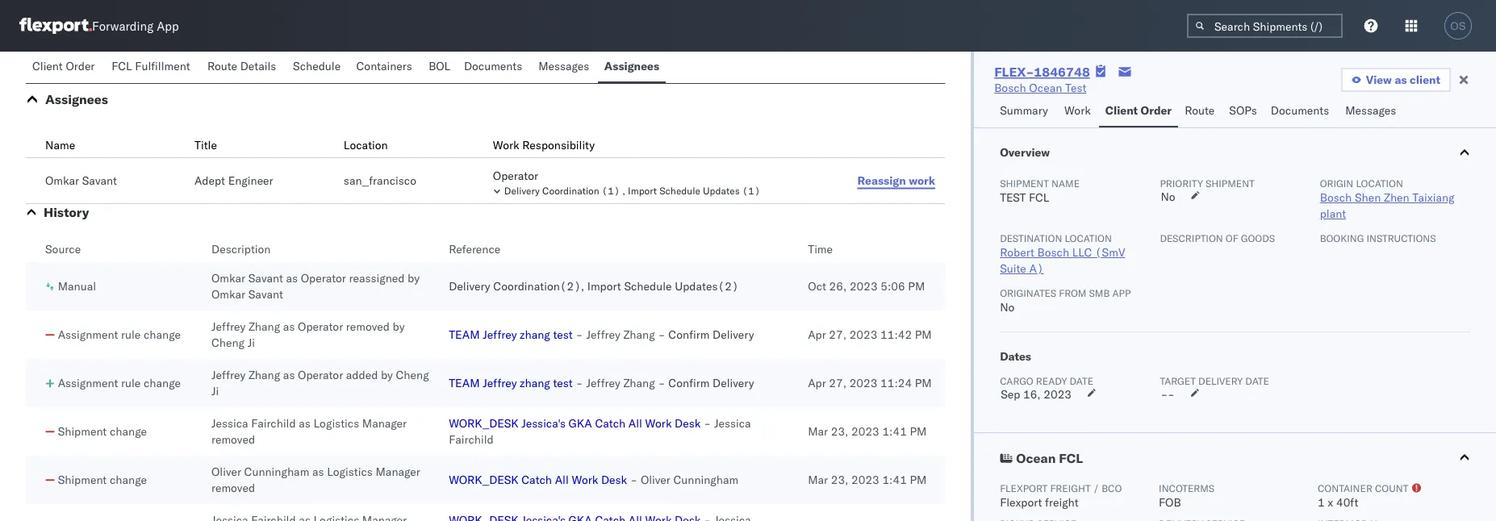 Task type: describe. For each thing, give the bounding box(es) containing it.
jeffrey zhang as operator added by cheng ji
[[211, 368, 429, 398]]

0 vertical spatial bosch
[[995, 81, 1027, 95]]

overview button
[[974, 128, 1497, 177]]

work_desk jessica's gka catch all work desk -
[[449, 417, 711, 431]]

work button
[[1058, 96, 1099, 128]]

confirm for apr 27, 2023 11:42 pm
[[669, 328, 710, 342]]

oct 26, 2023 5:06 pm
[[808, 279, 925, 293]]

coordination
[[542, 184, 600, 197]]

originates
[[1000, 287, 1057, 299]]

work_desk for work_desk catch all work desk - oliver cunningham
[[449, 473, 519, 487]]

2023 for jessica fairchild as logistics manager removed
[[852, 425, 880, 439]]

reassign work button
[[848, 169, 945, 193]]

shipment for work_desk jessica's gka catch all work desk -
[[58, 425, 107, 439]]

assignment for jeffrey zhang as operator added by cheng ji
[[58, 376, 118, 390]]

1 horizontal spatial all
[[629, 417, 643, 431]]

as for jeffrey zhang as operator added by cheng ji
[[283, 368, 295, 382]]

1 x 40ft
[[1318, 496, 1359, 510]]

0 vertical spatial freight
[[1051, 482, 1091, 494]]

as for jessica fairchild as logistics manager removed
[[299, 417, 311, 431]]

work down the jessica fairchild
[[572, 473, 598, 487]]

1 vertical spatial catch
[[522, 473, 552, 487]]

as for oliver cunningham as logistics manager removed
[[312, 465, 324, 479]]

apr 27, 2023 11:42 pm
[[808, 328, 932, 342]]

zhang for jeffrey zhang as operator removed by cheng ji
[[520, 328, 550, 342]]

assignment for jeffrey zhang as operator removed by cheng ji
[[58, 328, 118, 342]]

1 flexport from the top
[[1000, 482, 1048, 494]]

/
[[1094, 482, 1100, 494]]

bosch ocean test link
[[995, 80, 1087, 96]]

0 horizontal spatial client order button
[[26, 52, 105, 83]]

shipment for work_desk catch all work desk - oliver cunningham
[[58, 473, 107, 487]]

fcl inside "fcl fulfillment" button
[[112, 59, 132, 73]]

location for zhen
[[1356, 177, 1404, 189]]

shipment change for jessica
[[58, 425, 147, 439]]

a)
[[1030, 262, 1044, 276]]

work_desk catch all work desk - oliver cunningham
[[449, 473, 739, 487]]

1 horizontal spatial assignees
[[605, 59, 660, 73]]

history
[[44, 204, 89, 220]]

0 horizontal spatial all
[[555, 473, 569, 487]]

1 vertical spatial assignees
[[45, 91, 108, 107]]

shipment
[[1206, 177, 1255, 189]]

sops button
[[1223, 96, 1265, 128]]

name inside shipment name test fcl
[[1052, 177, 1080, 189]]

cunningham inside oliver cunningham as logistics manager removed
[[244, 465, 309, 479]]

2 flexport from the top
[[1000, 496, 1043, 510]]

operator for added
[[298, 368, 343, 382]]

1846748
[[1034, 64, 1090, 80]]

ji for jeffrey zhang as operator added by cheng ji
[[211, 384, 219, 398]]

oct
[[808, 279, 827, 293]]

by for removed
[[393, 320, 405, 334]]

bosch inside the origin location bosch shen zhen taixiang plant
[[1320, 191, 1352, 205]]

1 horizontal spatial desk
[[675, 417, 701, 431]]

fairchild for jessica fairchild as logistics manager removed
[[251, 417, 296, 431]]

operator for removed
[[298, 320, 343, 334]]

jessica fairchild as logistics manager removed
[[211, 417, 407, 447]]

1
[[1318, 496, 1325, 510]]

zhang for jeffrey zhang as operator added by cheng ji
[[520, 376, 550, 390]]

jeffrey inside jeffrey zhang as operator added by cheng ji
[[211, 368, 246, 382]]

2 vertical spatial schedule
[[624, 279, 672, 293]]

containers button
[[350, 52, 422, 83]]

2023 for jeffrey zhang as operator removed by cheng ji
[[850, 328, 878, 342]]

overview
[[1000, 145, 1050, 159]]

, inside "button"
[[623, 184, 626, 197]]

pm for work_desk jessica's gka catch all work desk -
[[910, 425, 927, 439]]

1 horizontal spatial client order
[[1106, 103, 1172, 117]]

2 vertical spatial savant
[[248, 287, 283, 302]]

import inside "button"
[[628, 184, 657, 197]]

schedule inside "button"
[[660, 184, 701, 197]]

suite
[[1000, 262, 1027, 276]]

incoterms fob
[[1159, 482, 1215, 510]]

fob
[[1159, 496, 1182, 510]]

1 vertical spatial order
[[1141, 103, 1172, 117]]

flex-1846748
[[995, 64, 1090, 80]]

team jeffrey zhang test - jeffrey zhang - confirm delivery for jeffrey zhang as operator added by cheng ji
[[449, 376, 754, 390]]

delivery
[[1199, 375, 1243, 387]]

0 horizontal spatial documents button
[[458, 52, 532, 83]]

origin location bosch shen zhen taixiang plant
[[1320, 177, 1455, 221]]

flex-1846748 link
[[995, 64, 1090, 80]]

robert bosch llc (smv suite a) link
[[1000, 245, 1126, 276]]

engineer
[[228, 174, 273, 188]]

os button
[[1440, 7, 1477, 44]]

app inside originates from smb app no
[[1113, 287, 1131, 299]]

1 vertical spatial assignees button
[[45, 91, 108, 107]]

as for jeffrey zhang as operator removed by cheng ji
[[283, 320, 295, 334]]

container
[[1318, 482, 1373, 494]]

oliver cunningham as logistics manager removed
[[211, 465, 420, 495]]

2 vertical spatial omkar
[[211, 287, 245, 302]]

ji for jeffrey zhang as operator removed by cheng ji
[[248, 336, 255, 350]]

0 vertical spatial no
[[1161, 190, 1176, 204]]

0 horizontal spatial client
[[32, 59, 63, 73]]

work responsibility
[[493, 138, 595, 152]]

0 horizontal spatial messages button
[[532, 52, 598, 83]]

description for description of goods
[[1160, 232, 1224, 244]]

2023 for oliver cunningham as logistics manager removed
[[852, 473, 880, 487]]

smb
[[1089, 287, 1110, 299]]

robert
[[1000, 245, 1035, 260]]

fcl fulfillment button
[[105, 52, 201, 83]]

1 horizontal spatial client order button
[[1099, 96, 1179, 128]]

messages for messages button to the bottom
[[1346, 103, 1397, 117]]

0 vertical spatial assignees button
[[598, 52, 666, 83]]

view as client button
[[1341, 68, 1451, 92]]

mar 23, 2023 1:41 pm for jessica fairchild
[[808, 425, 927, 439]]

2 (1) from the left
[[742, 184, 761, 197]]

added
[[346, 368, 378, 382]]

apr for apr 27, 2023 11:42 pm
[[808, 328, 826, 342]]

1 horizontal spatial cunningham
[[674, 473, 739, 487]]

cheng for jeffrey zhang as operator added by cheng ji
[[396, 368, 429, 382]]

bosch ocean test
[[995, 81, 1087, 95]]

fcl inside ocean fcl button
[[1059, 450, 1083, 467]]

27, for apr 27, 2023 11:24 pm
[[829, 376, 847, 390]]

16,
[[1024, 387, 1041, 402]]

zhen
[[1384, 191, 1410, 205]]

jeffrey inside jeffrey zhang as operator removed by cheng ji
[[211, 320, 246, 334]]

as inside button
[[1395, 73, 1407, 87]]

schedule button
[[287, 52, 350, 83]]

mar for oliver cunningham
[[808, 473, 828, 487]]

1 vertical spatial documents button
[[1265, 96, 1339, 128]]

description of goods
[[1160, 232, 1276, 244]]

dates
[[1000, 350, 1032, 364]]

details
[[240, 59, 276, 73]]

documents for leftmost documents button
[[464, 59, 522, 73]]

reassigned
[[349, 271, 405, 285]]

originates from smb app no
[[1000, 287, 1131, 314]]

updates
[[703, 184, 740, 197]]

5:06
[[881, 279, 905, 293]]

27, for apr 27, 2023 11:42 pm
[[829, 328, 847, 342]]

1:41 for jessica fairchild
[[883, 425, 907, 439]]

23, for oliver cunningham
[[831, 473, 849, 487]]

jessica for jessica fairchild
[[714, 417, 751, 431]]

work right 'gka'
[[645, 417, 672, 431]]

history button
[[44, 204, 89, 220]]

manual
[[58, 279, 96, 293]]

logistics for fairchild
[[314, 417, 359, 431]]

llc
[[1073, 245, 1092, 260]]

bosch shen zhen taixiang plant link
[[1320, 191, 1455, 221]]

schedule inside button
[[293, 59, 341, 73]]

0 horizontal spatial desk
[[601, 473, 627, 487]]

apr 27, 2023 11:24 pm
[[808, 376, 932, 390]]

mar 23, 2023 1:41 pm for oliver cunningham
[[808, 473, 927, 487]]

test for jeffrey zhang as operator removed by cheng ji
[[553, 328, 573, 342]]

0 vertical spatial name
[[45, 138, 75, 152]]

priority
[[1160, 177, 1203, 189]]

1:41 for oliver cunningham
[[883, 473, 907, 487]]

mar for jessica fairchild
[[808, 425, 828, 439]]

1 horizontal spatial catch
[[595, 417, 626, 431]]

omkar for omkar savant
[[45, 174, 79, 188]]

0 horizontal spatial order
[[66, 59, 95, 73]]

flexport freight / bco flexport freight
[[1000, 482, 1122, 510]]

delivery coordination                (1)            , import schedule updates                (1) button
[[493, 184, 828, 197]]

origin
[[1320, 177, 1354, 189]]

sep
[[1001, 387, 1021, 402]]

san_francisco
[[344, 174, 416, 188]]

cheng for jeffrey zhang as operator removed by cheng ji
[[211, 336, 245, 350]]

target delivery date
[[1160, 375, 1270, 387]]

omkar for omkar savant as operator reassigned by omkar savant
[[211, 271, 245, 285]]

by for reassigned
[[408, 271, 420, 285]]

documents for the bottommost documents button
[[1271, 103, 1330, 117]]

1 vertical spatial client
[[1106, 103, 1138, 117]]

jeffrey zhang as operator removed by cheng ji
[[211, 320, 405, 350]]

1 vertical spatial import
[[588, 279, 621, 293]]

plant
[[1320, 207, 1347, 221]]

taixiang
[[1413, 191, 1455, 205]]

instructions
[[1367, 232, 1437, 244]]

0 horizontal spatial client order
[[32, 59, 95, 73]]

by for added
[[381, 368, 393, 382]]

1 vertical spatial messages button
[[1339, 96, 1405, 128]]

omkar savant
[[45, 174, 117, 188]]

removed inside jeffrey zhang as operator removed by cheng ji
[[346, 320, 390, 334]]



Task type: vqa. For each thing, say whether or not it's contained in the screenshot.
Schedule Delivery Appointment button associated with 10:30 PM EST, Feb 21, 2023
no



Task type: locate. For each thing, give the bounding box(es) containing it.
forwarding app link
[[19, 18, 179, 34]]

date for --
[[1246, 375, 1270, 387]]

bol
[[429, 59, 451, 73]]

0 vertical spatial team jeffrey zhang test - jeffrey zhang - confirm delivery
[[449, 328, 754, 342]]

0 vertical spatial location
[[1356, 177, 1404, 189]]

work
[[909, 173, 936, 187]]

source
[[45, 242, 81, 256]]

pm for delivery coordination(2) , import schedule updates(2)
[[908, 279, 925, 293]]

as inside oliver cunningham as logistics manager removed
[[312, 465, 324, 479]]

manager inside 'jessica fairchild as logistics manager removed'
[[362, 417, 407, 431]]

2 vertical spatial fcl
[[1059, 450, 1083, 467]]

fcl right test
[[1029, 191, 1050, 205]]

1 vertical spatial ,
[[581, 279, 585, 293]]

26,
[[830, 279, 847, 293]]

operator inside jeffrey zhang as operator added by cheng ji
[[298, 368, 343, 382]]

2 assignment rule change from the top
[[58, 376, 181, 390]]

1 jessica from the left
[[211, 417, 248, 431]]

(smv
[[1095, 245, 1126, 260]]

40ft
[[1337, 496, 1359, 510]]

2 date from the left
[[1246, 375, 1270, 387]]

messages for the leftmost messages button
[[539, 59, 589, 73]]

jessica fairchild
[[449, 417, 751, 447]]

order down the forwarding app link
[[66, 59, 95, 73]]

savant
[[82, 174, 117, 188], [248, 271, 283, 285], [248, 287, 283, 302]]

0 horizontal spatial cheng
[[211, 336, 245, 350]]

documents right the "bol" button
[[464, 59, 522, 73]]

schedule right details
[[293, 59, 341, 73]]

1 shipment change from the top
[[58, 425, 147, 439]]

0 horizontal spatial location
[[1065, 232, 1112, 244]]

ji inside jeffrey zhang as operator added by cheng ji
[[211, 384, 219, 398]]

1 vertical spatial assignment rule change
[[58, 376, 181, 390]]

client order right work 'button'
[[1106, 103, 1172, 117]]

description for description
[[211, 242, 271, 256]]

2 test from the top
[[553, 376, 573, 390]]

1 zhang from the top
[[520, 328, 550, 342]]

forwarding
[[92, 18, 154, 34]]

name
[[45, 138, 75, 152], [1052, 177, 1080, 189]]

operator inside jeffrey zhang as operator removed by cheng ji
[[298, 320, 343, 334]]

1 confirm from the top
[[669, 328, 710, 342]]

manager for jessica fairchild as logistics manager removed
[[362, 417, 407, 431]]

messages button up responsibility
[[532, 52, 598, 83]]

description down adept engineer
[[211, 242, 271, 256]]

2 mar 23, 2023 1:41 pm from the top
[[808, 473, 927, 487]]

0 horizontal spatial oliver
[[211, 465, 241, 479]]

shipment change for oliver
[[58, 473, 147, 487]]

1 vertical spatial confirm
[[669, 376, 710, 390]]

test
[[1000, 191, 1026, 205]]

work inside 'button'
[[1065, 103, 1091, 117]]

by inside jeffrey zhang as operator removed by cheng ji
[[393, 320, 405, 334]]

1 vertical spatial freight
[[1045, 496, 1079, 510]]

team for jeffrey zhang as operator removed by cheng ji
[[449, 328, 480, 342]]

1 work_desk from the top
[[449, 417, 519, 431]]

0 vertical spatial route
[[207, 59, 237, 73]]

1 horizontal spatial cheng
[[396, 368, 429, 382]]

shipment inside shipment name test fcl
[[1000, 177, 1049, 189]]

1 horizontal spatial messages button
[[1339, 96, 1405, 128]]

confirm
[[669, 328, 710, 342], [669, 376, 710, 390]]

0 vertical spatial app
[[157, 18, 179, 34]]

reference
[[449, 242, 501, 256]]

client order
[[32, 59, 95, 73], [1106, 103, 1172, 117]]

team jeffrey zhang test - jeffrey zhang - confirm delivery
[[449, 328, 754, 342], [449, 376, 754, 390]]

logistics down 'jessica fairchild as logistics manager removed'
[[327, 465, 373, 479]]

0 vertical spatial assignment rule change
[[58, 328, 181, 342]]

assignment rule change for jeffrey zhang as operator added by cheng ji
[[58, 376, 181, 390]]

import right coordination
[[628, 184, 657, 197]]

by down reassigned
[[393, 320, 405, 334]]

0 vertical spatial import
[[628, 184, 657, 197]]

rule for jeffrey zhang as operator added by cheng ji
[[121, 376, 141, 390]]

removed inside oliver cunningham as logistics manager removed
[[211, 481, 255, 495]]

freight
[[1051, 482, 1091, 494], [1045, 496, 1079, 510]]

shipment name test fcl
[[1000, 177, 1080, 205]]

1 vertical spatial cheng
[[396, 368, 429, 382]]

apr down apr 27, 2023 11:42 pm
[[808, 376, 826, 390]]

description left of
[[1160, 232, 1224, 244]]

0 horizontal spatial fairchild
[[251, 417, 296, 431]]

logistics inside 'jessica fairchild as logistics manager removed'
[[314, 417, 359, 431]]

zhang down omkar savant as operator reassigned by omkar savant at the left bottom
[[249, 320, 280, 334]]

1 rule from the top
[[121, 328, 141, 342]]

0 vertical spatial by
[[408, 271, 420, 285]]

2 confirm from the top
[[669, 376, 710, 390]]

1 23, from the top
[[831, 425, 849, 439]]

--
[[1161, 387, 1175, 402]]

by right reassigned
[[408, 271, 420, 285]]

27, down apr 27, 2023 11:42 pm
[[829, 376, 847, 390]]

app right smb
[[1113, 287, 1131, 299]]

1 vertical spatial savant
[[248, 271, 283, 285]]

0 vertical spatial rule
[[121, 328, 141, 342]]

route inside button
[[1185, 103, 1215, 117]]

all right 'gka'
[[629, 417, 643, 431]]

as inside omkar savant as operator reassigned by omkar savant
[[286, 271, 298, 285]]

2 shipment change from the top
[[58, 473, 147, 487]]

0 vertical spatial confirm
[[669, 328, 710, 342]]

27, down 26,
[[829, 328, 847, 342]]

0 vertical spatial all
[[629, 417, 643, 431]]

2 27, from the top
[[829, 376, 847, 390]]

2 apr from the top
[[808, 376, 826, 390]]

reassign work
[[858, 173, 936, 187]]

route left the sops
[[1185, 103, 1215, 117]]

bosch inside destination location robert bosch llc (smv suite a)
[[1038, 245, 1070, 260]]

gka
[[569, 417, 592, 431]]

removed for jessica fairchild as logistics manager removed
[[211, 433, 255, 447]]

zhang
[[520, 328, 550, 342], [520, 376, 550, 390]]

0 vertical spatial fairchild
[[251, 417, 296, 431]]

team jeffrey zhang test - jeffrey zhang - confirm delivery up 'gka'
[[449, 376, 754, 390]]

1 vertical spatial logistics
[[327, 465, 373, 479]]

no
[[1161, 190, 1176, 204], [1000, 300, 1015, 314]]

flexport. image
[[19, 18, 92, 34]]

1 vertical spatial rule
[[121, 376, 141, 390]]

jessica for jessica fairchild as logistics manager removed
[[211, 417, 248, 431]]

count
[[1376, 482, 1409, 494]]

bosch
[[995, 81, 1027, 95], [1320, 191, 1352, 205], [1038, 245, 1070, 260]]

jessica inside the jessica fairchild
[[714, 417, 751, 431]]

0 vertical spatial shipment
[[1000, 177, 1049, 189]]

containers
[[356, 59, 412, 73]]

1 vertical spatial all
[[555, 473, 569, 487]]

operator down work responsibility
[[493, 169, 538, 183]]

0 horizontal spatial app
[[157, 18, 179, 34]]

1 vertical spatial manager
[[376, 465, 420, 479]]

cheng inside jeffrey zhang as operator removed by cheng ji
[[211, 336, 245, 350]]

2 rule from the top
[[121, 376, 141, 390]]

location inside destination location robert bosch llc (smv suite a)
[[1065, 232, 1112, 244]]

bosch down origin
[[1320, 191, 1352, 205]]

target
[[1160, 375, 1196, 387]]

date
[[1070, 375, 1094, 387], [1246, 375, 1270, 387]]

0 vertical spatial ocean
[[1030, 81, 1063, 95]]

name up omkar savant
[[45, 138, 75, 152]]

1 vertical spatial fairchild
[[449, 433, 494, 447]]

date for sep 16, 2023
[[1070, 375, 1094, 387]]

0 vertical spatial team
[[449, 328, 480, 342]]

operator left added at the left bottom
[[298, 368, 343, 382]]

all
[[629, 417, 643, 431], [555, 473, 569, 487]]

by right added at the left bottom
[[381, 368, 393, 382]]

test down coordination(2)
[[553, 328, 573, 342]]

1 mar 23, 2023 1:41 pm from the top
[[808, 425, 927, 439]]

as right view in the right of the page
[[1395, 73, 1407, 87]]

1 vertical spatial flexport
[[1000, 496, 1043, 510]]

11:24
[[881, 376, 912, 390]]

test up work_desk jessica's gka catch all work desk -
[[553, 376, 573, 390]]

0 vertical spatial 23,
[[831, 425, 849, 439]]

ocean up flexport freight / bco flexport freight
[[1016, 450, 1056, 467]]

as inside jeffrey zhang as operator added by cheng ji
[[283, 368, 295, 382]]

assignees button
[[598, 52, 666, 83], [45, 91, 108, 107]]

zhang down coordination(2)
[[520, 328, 550, 342]]

2 jessica from the left
[[714, 417, 751, 431]]

1 horizontal spatial documents
[[1271, 103, 1330, 117]]

schedule left updates
[[660, 184, 701, 197]]

fcl down forwarding
[[112, 59, 132, 73]]

summary button
[[994, 96, 1058, 128]]

1 horizontal spatial import
[[628, 184, 657, 197]]

import right coordination(2)
[[588, 279, 621, 293]]

1 vertical spatial work_desk
[[449, 473, 519, 487]]

logistics inside oliver cunningham as logistics manager removed
[[327, 465, 373, 479]]

bco
[[1102, 482, 1122, 494]]

name up destination
[[1052, 177, 1080, 189]]

assignees
[[605, 59, 660, 73], [45, 91, 108, 107]]

0 horizontal spatial catch
[[522, 473, 552, 487]]

savant for omkar savant as operator reassigned by omkar savant
[[248, 271, 283, 285]]

as inside jeffrey zhang as operator removed by cheng ji
[[283, 320, 295, 334]]

by inside omkar savant as operator reassigned by omkar savant
[[408, 271, 420, 285]]

order
[[66, 59, 95, 73], [1141, 103, 1172, 117]]

messages button
[[532, 52, 598, 83], [1339, 96, 1405, 128]]

location up "llc"
[[1065, 232, 1112, 244]]

bosch up a)
[[1038, 245, 1070, 260]]

logistics for cunningham
[[327, 465, 373, 479]]

apr for apr 27, 2023 11:24 pm
[[808, 376, 826, 390]]

mar 23, 2023 1:41 pm
[[808, 425, 927, 439], [808, 473, 927, 487]]

ocean fcl
[[1016, 450, 1083, 467]]

as down jeffrey zhang as operator removed by cheng ji
[[283, 368, 295, 382]]

assignment rule change for jeffrey zhang as operator removed by cheng ji
[[58, 328, 181, 342]]

cheng inside jeffrey zhang as operator added by cheng ji
[[396, 368, 429, 382]]

2023 for omkar savant as operator reassigned by omkar savant
[[850, 279, 878, 293]]

client order down flexport. image
[[32, 59, 95, 73]]

1 assignment rule change from the top
[[58, 328, 181, 342]]

oliver inside oliver cunningham as logistics manager removed
[[211, 465, 241, 479]]

1 horizontal spatial bosch
[[1038, 245, 1070, 260]]

1 vertical spatial bosch
[[1320, 191, 1352, 205]]

no down originates
[[1000, 300, 1015, 314]]

catch right 'gka'
[[595, 417, 626, 431]]

(1) right coordination
[[602, 184, 620, 197]]

location for llc
[[1065, 232, 1112, 244]]

logistics down jeffrey zhang as operator added by cheng ji
[[314, 417, 359, 431]]

1 vertical spatial shipment change
[[58, 473, 147, 487]]

0 vertical spatial messages
[[539, 59, 589, 73]]

fairchild for jessica fairchild
[[449, 433, 494, 447]]

2 team jeffrey zhang test - jeffrey zhang - confirm delivery from the top
[[449, 376, 754, 390]]

,
[[623, 184, 626, 197], [581, 279, 585, 293]]

1 date from the left
[[1070, 375, 1094, 387]]

booking
[[1320, 232, 1365, 244]]

operator inside omkar savant as operator reassigned by omkar savant
[[301, 271, 346, 285]]

0 vertical spatial flexport
[[1000, 482, 1048, 494]]

zhang down delivery coordination(2) , import schedule updates(2)
[[623, 328, 655, 342]]

adept engineer
[[194, 174, 273, 188]]

1 test from the top
[[553, 328, 573, 342]]

client down flexport. image
[[32, 59, 63, 73]]

freight left /
[[1051, 482, 1091, 494]]

1 vertical spatial 27,
[[829, 376, 847, 390]]

fairchild inside 'jessica fairchild as logistics manager removed'
[[251, 417, 296, 431]]

0 horizontal spatial bosch
[[995, 81, 1027, 95]]

route left details
[[207, 59, 237, 73]]

as down jeffrey zhang as operator added by cheng ji
[[299, 417, 311, 431]]

as down omkar savant as operator reassigned by omkar savant at the left bottom
[[283, 320, 295, 334]]

documents right sops button at the top right of the page
[[1271, 103, 1330, 117]]

ocean inside button
[[1016, 450, 1056, 467]]

flexport
[[1000, 482, 1048, 494], [1000, 496, 1043, 510]]

cargo ready date
[[1000, 375, 1094, 387]]

2023 for jeffrey zhang as operator added by cheng ji
[[850, 376, 878, 390]]

documents
[[464, 59, 522, 73], [1271, 103, 1330, 117]]

1 vertical spatial removed
[[211, 433, 255, 447]]

2 23, from the top
[[831, 473, 849, 487]]

priority shipment
[[1160, 177, 1255, 189]]

no down priority
[[1161, 190, 1176, 204]]

0 vertical spatial assignment
[[58, 328, 118, 342]]

incoterms
[[1159, 482, 1215, 494]]

0 horizontal spatial assignees
[[45, 91, 108, 107]]

messages
[[539, 59, 589, 73], [1346, 103, 1397, 117]]

0 horizontal spatial documents
[[464, 59, 522, 73]]

operator for reassigned
[[301, 271, 346, 285]]

view as client
[[1366, 73, 1441, 87]]

1 apr from the top
[[808, 328, 826, 342]]

1 vertical spatial team
[[449, 376, 480, 390]]

0 horizontal spatial description
[[211, 242, 271, 256]]

messages button down view in the right of the page
[[1339, 96, 1405, 128]]

0 horizontal spatial cunningham
[[244, 465, 309, 479]]

delivery coordination(2) , import schedule updates(2)
[[449, 279, 739, 293]]

1 1:41 from the top
[[883, 425, 907, 439]]

1 vertical spatial client order button
[[1099, 96, 1179, 128]]

0 horizontal spatial (1)
[[602, 184, 620, 197]]

1 horizontal spatial oliver
[[641, 473, 671, 487]]

1 vertical spatial 1:41
[[883, 473, 907, 487]]

documents button right bol
[[458, 52, 532, 83]]

messages down view in the right of the page
[[1346, 103, 1397, 117]]

zhang up jessica's
[[520, 376, 550, 390]]

zhang inside jeffrey zhang as operator added by cheng ji
[[249, 368, 280, 382]]

delivery inside "button"
[[504, 184, 540, 197]]

bol button
[[422, 52, 458, 83]]

1 horizontal spatial ,
[[623, 184, 626, 197]]

23, for jessica fairchild
[[831, 425, 849, 439]]

all down work_desk jessica's gka catch all work desk -
[[555, 473, 569, 487]]

0 vertical spatial client order
[[32, 59, 95, 73]]

cargo
[[1000, 375, 1034, 387]]

summary
[[1000, 103, 1048, 117]]

0 horizontal spatial ji
[[211, 384, 219, 398]]

logistics
[[314, 417, 359, 431], [327, 465, 373, 479]]

2 assignment from the top
[[58, 376, 118, 390]]

1 27, from the top
[[829, 328, 847, 342]]

removed inside 'jessica fairchild as logistics manager removed'
[[211, 433, 255, 447]]

messages up responsibility
[[539, 59, 589, 73]]

savant for omkar savant
[[82, 174, 117, 188]]

route button
[[1179, 96, 1223, 128]]

1 vertical spatial name
[[1052, 177, 1080, 189]]

1 team jeffrey zhang test - jeffrey zhang - confirm delivery from the top
[[449, 328, 754, 342]]

container count
[[1318, 482, 1409, 494]]

operator left reassigned
[[301, 271, 346, 285]]

schedule left updates(2)
[[624, 279, 672, 293]]

Search Shipments (/) text field
[[1187, 14, 1343, 38]]

work
[[1065, 103, 1091, 117], [493, 138, 520, 152], [645, 417, 672, 431], [572, 473, 598, 487]]

1 vertical spatial omkar
[[211, 271, 245, 285]]

1 horizontal spatial no
[[1161, 190, 1176, 204]]

1 vertical spatial route
[[1185, 103, 1215, 117]]

2 vertical spatial bosch
[[1038, 245, 1070, 260]]

order left route button
[[1141, 103, 1172, 117]]

1 vertical spatial test
[[553, 376, 573, 390]]

(1)
[[602, 184, 620, 197], [742, 184, 761, 197]]

2 team from the top
[[449, 376, 480, 390]]

location inside the origin location bosch shen zhen taixiang plant
[[1356, 177, 1404, 189]]

1 assignment from the top
[[58, 328, 118, 342]]

0 vertical spatial work_desk
[[449, 417, 519, 431]]

responsibility
[[523, 138, 595, 152]]

pm for work_desk catch all work desk - oliver cunningham
[[910, 473, 927, 487]]

1 vertical spatial app
[[1113, 287, 1131, 299]]

2 1:41 from the top
[[883, 473, 907, 487]]

(1) right updates
[[742, 184, 761, 197]]

0 vertical spatial catch
[[595, 417, 626, 431]]

catch
[[595, 417, 626, 431], [522, 473, 552, 487]]

fairchild inside the jessica fairchild
[[449, 433, 494, 447]]

1 vertical spatial mar 23, 2023 1:41 pm
[[808, 473, 927, 487]]

of
[[1226, 232, 1239, 244]]

bosch down flex-
[[995, 81, 1027, 95]]

as down 'jessica fairchild as logistics manager removed'
[[312, 465, 324, 479]]

assignment rule change
[[58, 328, 181, 342], [58, 376, 181, 390]]

work_desk
[[449, 417, 519, 431], [449, 473, 519, 487]]

work_desk for work_desk jessica's gka catch all work desk -
[[449, 417, 519, 431]]

ocean down flex-1846748 link
[[1030, 81, 1063, 95]]

0 vertical spatial savant
[[82, 174, 117, 188]]

app up fulfillment
[[157, 18, 179, 34]]

documents button
[[458, 52, 532, 83], [1265, 96, 1339, 128]]

fcl inside shipment name test fcl
[[1029, 191, 1050, 205]]

manager inside oliver cunningham as logistics manager removed
[[376, 465, 420, 479]]

apr down oct
[[808, 328, 826, 342]]

1 vertical spatial shipment
[[58, 425, 107, 439]]

operator down omkar savant as operator reassigned by omkar savant at the left bottom
[[298, 320, 343, 334]]

removed for oliver cunningham as logistics manager removed
[[211, 481, 255, 495]]

ji inside jeffrey zhang as operator removed by cheng ji
[[248, 336, 255, 350]]

no inside originates from smb app no
[[1000, 300, 1015, 314]]

1 vertical spatial fcl
[[1029, 191, 1050, 205]]

destination location robert bosch llc (smv suite a)
[[1000, 232, 1126, 276]]

client order button
[[26, 52, 105, 83], [1099, 96, 1179, 128]]

route for route details
[[207, 59, 237, 73]]

1 mar from the top
[[808, 425, 828, 439]]

11:42
[[881, 328, 912, 342]]

team jeffrey zhang test - jeffrey zhang - confirm delivery for jeffrey zhang as operator removed by cheng ji
[[449, 328, 754, 342]]

2 mar from the top
[[808, 473, 828, 487]]

date right ready
[[1070, 375, 1094, 387]]

shen
[[1355, 191, 1381, 205]]

manager for oliver cunningham as logistics manager removed
[[376, 465, 420, 479]]

fcl fulfillment
[[112, 59, 190, 73]]

0 horizontal spatial name
[[45, 138, 75, 152]]

removed
[[346, 320, 390, 334], [211, 433, 255, 447], [211, 481, 255, 495]]

booking instructions
[[1320, 232, 1437, 244]]

1 team from the top
[[449, 328, 480, 342]]

rule for jeffrey zhang as operator removed by cheng ji
[[121, 328, 141, 342]]

freight down ocean fcl
[[1045, 496, 1079, 510]]

catch down jessica's
[[522, 473, 552, 487]]

0 vertical spatial desk
[[675, 417, 701, 431]]

client
[[1410, 73, 1441, 87]]

1 horizontal spatial fcl
[[1029, 191, 1050, 205]]

sops
[[1230, 103, 1258, 117]]

1 vertical spatial messages
[[1346, 103, 1397, 117]]

team
[[449, 328, 480, 342], [449, 376, 480, 390]]

2 work_desk from the top
[[449, 473, 519, 487]]

fcl
[[112, 59, 132, 73], [1029, 191, 1050, 205], [1059, 450, 1083, 467]]

23,
[[831, 425, 849, 439], [831, 473, 849, 487]]

sep 16, 2023
[[1001, 387, 1072, 402]]

destination
[[1000, 232, 1063, 244]]

1 vertical spatial by
[[393, 320, 405, 334]]

0 vertical spatial assignees
[[605, 59, 660, 73]]

1 horizontal spatial jessica
[[714, 417, 751, 431]]

1 horizontal spatial description
[[1160, 232, 1224, 244]]

fulfillment
[[135, 59, 190, 73]]

as for omkar savant as operator reassigned by omkar savant
[[286, 271, 298, 285]]

fcl up flexport freight / bco flexport freight
[[1059, 450, 1083, 467]]

by inside jeffrey zhang as operator added by cheng ji
[[381, 368, 393, 382]]

location up shen
[[1356, 177, 1404, 189]]

date right delivery
[[1246, 375, 1270, 387]]

route details button
[[201, 52, 287, 83]]

route inside 'button'
[[207, 59, 237, 73]]

as inside 'jessica fairchild as logistics manager removed'
[[299, 417, 311, 431]]

client right work 'button'
[[1106, 103, 1138, 117]]

oliver
[[211, 465, 241, 479], [641, 473, 671, 487]]

1 vertical spatial apr
[[808, 376, 826, 390]]

zhang inside jeffrey zhang as operator removed by cheng ji
[[249, 320, 280, 334]]

work down test
[[1065, 103, 1091, 117]]

team for jeffrey zhang as operator added by cheng ji
[[449, 376, 480, 390]]

zhang down jeffrey zhang as operator removed by cheng ji
[[249, 368, 280, 382]]

work left responsibility
[[493, 138, 520, 152]]

2 zhang from the top
[[520, 376, 550, 390]]

jessica inside 'jessica fairchild as logistics manager removed'
[[211, 417, 248, 431]]

route for route
[[1185, 103, 1215, 117]]

1 (1) from the left
[[602, 184, 620, 197]]

team jeffrey zhang test - jeffrey zhang - confirm delivery down delivery coordination(2) , import schedule updates(2)
[[449, 328, 754, 342]]

0 vertical spatial documents button
[[458, 52, 532, 83]]

as up jeffrey zhang as operator removed by cheng ji
[[286, 271, 298, 285]]

0 vertical spatial removed
[[346, 320, 390, 334]]

1 vertical spatial documents
[[1271, 103, 1330, 117]]

zhang up the jessica fairchild
[[623, 376, 655, 390]]

documents button right the sops
[[1265, 96, 1339, 128]]

confirm for apr 27, 2023 11:24 pm
[[669, 376, 710, 390]]

0 vertical spatial 1:41
[[883, 425, 907, 439]]

test for jeffrey zhang as operator added by cheng ji
[[553, 376, 573, 390]]



